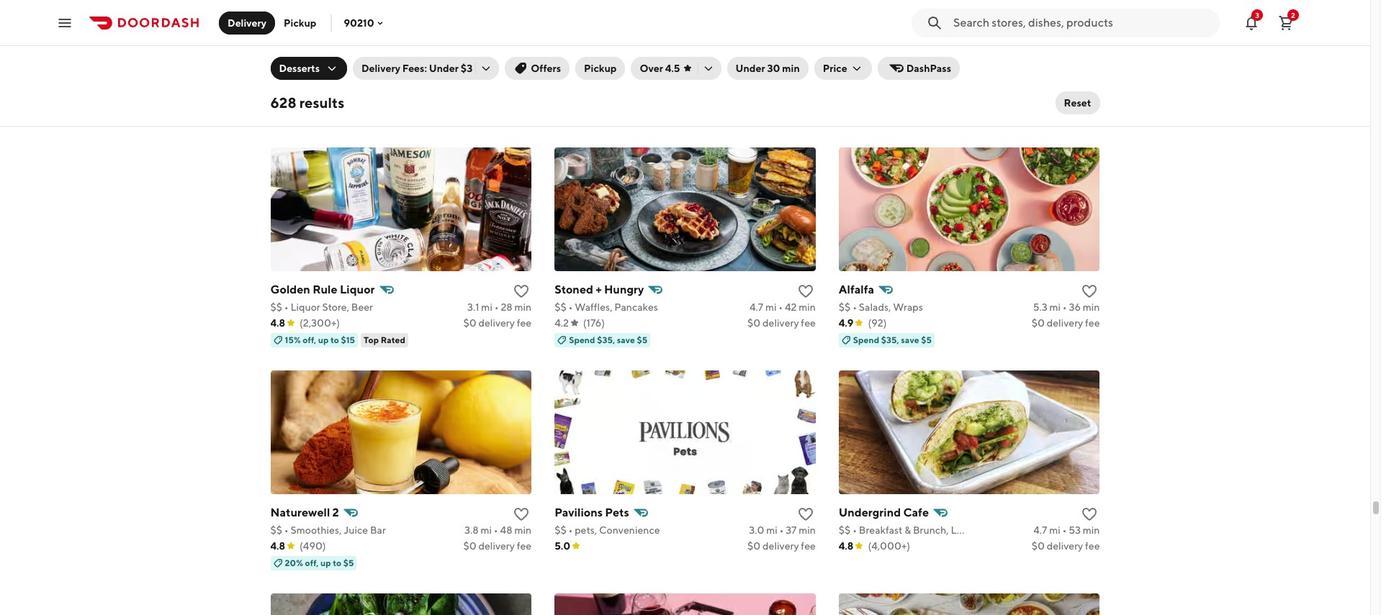 Task type: locate. For each thing, give the bounding box(es) containing it.
2
[[1292, 10, 1296, 19], [333, 506, 339, 520]]

$5
[[637, 335, 648, 346], [921, 335, 932, 346], [343, 558, 354, 569]]

fee down 3.0 mi • 37 min
[[801, 541, 816, 552]]

4.7 down ike's
[[270, 94, 285, 106]]

under
[[429, 63, 459, 74], [736, 63, 765, 74]]

waffles,
[[575, 302, 613, 313]]

to for $5
[[333, 558, 342, 569]]

$35, for stoned + hungry
[[597, 335, 615, 346]]

beer
[[351, 302, 373, 313]]

0 vertical spatial pickup button
[[275, 11, 325, 34]]

$$
[[270, 78, 282, 90], [555, 78, 567, 90], [839, 78, 851, 90], [270, 302, 282, 313], [555, 302, 567, 313], [839, 302, 851, 313], [270, 525, 282, 536], [555, 525, 567, 536], [839, 525, 851, 536]]

notification bell image
[[1243, 14, 1261, 31]]

min for coral tree cafe
[[799, 78, 816, 90]]

2 right 3
[[1292, 10, 1296, 19]]

4.2
[[555, 317, 569, 329]]

$$ down ike's
[[270, 78, 282, 90]]

$15
[[341, 335, 355, 346]]

4.8 for undergrind cafe
[[839, 541, 854, 552]]

1 horizontal spatial 28
[[1070, 78, 1081, 90]]

4.8 for golden rule liquor
[[270, 317, 285, 329]]

fee down 2.9 mi • 28 min
[[1086, 94, 1100, 106]]

4.8 up 15%
[[270, 317, 285, 329]]

4.5
[[665, 63, 680, 74], [748, 78, 763, 90]]

0 vertical spatial 30
[[768, 63, 780, 74]]

2 vertical spatial 4.7
[[1034, 525, 1048, 536]]

1 horizontal spatial under
[[736, 63, 765, 74]]

1 $35, from the left
[[597, 335, 615, 346]]

pavilions
[[555, 506, 603, 520]]

alfalfa
[[839, 283, 875, 297]]

2.9 mi • 28 min
[[1034, 78, 1100, 90]]

1 horizontal spatial &
[[905, 525, 911, 536]]

2 spend from the left
[[853, 335, 880, 346]]

mi for naturewell 2
[[481, 525, 492, 536]]

0 vertical spatial pickup
[[284, 17, 317, 28]]

delivery down 5.3 mi • 36 min
[[1047, 317, 1084, 329]]

28 for golden rule liquor
[[501, 302, 513, 313]]

$​0 delivery fee for golden rule liquor
[[463, 317, 532, 329]]

28
[[1070, 78, 1081, 90], [501, 302, 513, 313]]

to left $15 on the left of page
[[331, 335, 339, 346]]

click to add this store to your saved list image for alfalfa
[[1082, 283, 1099, 300]]

$35, down "(92)"
[[882, 335, 900, 346]]

$​0 delivery fee down 3.8 mi • 48 min
[[463, 541, 532, 552]]

0 horizontal spatial under
[[429, 63, 459, 74]]

min right 42
[[799, 302, 816, 313]]

save for alfalfa
[[901, 335, 920, 346]]

• left 40
[[493, 78, 497, 90]]

mi for alfalfa
[[1050, 302, 1061, 313]]

$$ for naturewell 2
[[270, 525, 282, 536]]

liquor up (2,300+) on the bottom left of page
[[291, 302, 320, 313]]

4.9
[[839, 317, 854, 329]]

5.3 mi • 36 min
[[1033, 302, 1100, 313]]

0 vertical spatial 2
[[1292, 10, 1296, 19]]

$$ for undergrind cafe
[[839, 525, 851, 536]]

0 vertical spatial to
[[331, 335, 339, 346]]

over 4.5
[[640, 63, 680, 74]]

open menu image
[[56, 14, 73, 31]]

0 horizontal spatial liquor
[[291, 302, 320, 313]]

save down pancakes
[[617, 335, 635, 346]]

4.7 mi • 53 min
[[1034, 525, 1100, 536]]

over 4.5 button
[[631, 57, 721, 80]]

+
[[596, 283, 602, 297]]

delivery down 3.0 mi • 37 min
[[763, 541, 799, 552]]

0 horizontal spatial $5
[[343, 558, 354, 569]]

0 horizontal spatial &
[[326, 60, 333, 73]]

mi left 53
[[1050, 525, 1061, 536]]

min down under 30 min
[[799, 78, 816, 90]]

0 horizontal spatial save
[[617, 335, 635, 346]]

2 under from the left
[[736, 63, 765, 74]]

delivery down 3.8 mi • 48 min
[[479, 541, 515, 552]]

pickup for the bottom pickup button
[[584, 63, 617, 74]]

15% off, up to $15
[[285, 335, 355, 346]]

cafe
[[612, 60, 638, 73], [904, 506, 929, 520]]

0 horizontal spatial 2
[[333, 506, 339, 520]]

liquor
[[340, 283, 375, 297], [291, 302, 320, 313]]

1 vertical spatial 30
[[784, 78, 797, 90]]

tree
[[586, 60, 610, 73]]

1 horizontal spatial $5
[[637, 335, 648, 346]]

reset
[[1064, 97, 1092, 109]]

$$ down the the
[[839, 78, 851, 90]]

cafe up "$$ • sandwiches, lunch"
[[612, 60, 638, 73]]

1 horizontal spatial pickup
[[584, 63, 617, 74]]

offers button
[[505, 57, 570, 80]]

min for golden rule liquor
[[515, 302, 532, 313]]

3.0
[[749, 525, 765, 536]]

spend $35, save $5 down "(92)"
[[853, 335, 932, 346]]

fee down 5.3 mi • 36 min
[[1086, 317, 1100, 329]]

under up 4.5 mi • 30 min
[[736, 63, 765, 74]]

$​0 down 3.8
[[463, 541, 477, 552]]

1 horizontal spatial 30
[[784, 78, 797, 90]]

1 vertical spatial 2
[[333, 506, 339, 520]]

3.1 mi • 28 min
[[467, 302, 532, 313]]

mi left 40
[[480, 78, 491, 90]]

min right 53
[[1083, 525, 1100, 536]]

click to add this store to your saved list image up 3.1 mi • 28 min
[[513, 283, 530, 300]]

save
[[617, 335, 635, 346], [901, 335, 920, 346]]

1 vertical spatial 28
[[501, 302, 513, 313]]

click to add this store to your saved list image
[[797, 60, 815, 77], [513, 283, 530, 300], [1082, 283, 1099, 300], [513, 506, 530, 523]]

$$ • pets, convenience
[[555, 525, 660, 536]]

mi
[[480, 78, 491, 90], [765, 78, 776, 90], [1050, 78, 1061, 90], [481, 302, 493, 313], [766, 302, 777, 313], [1050, 302, 1061, 313], [481, 525, 492, 536], [767, 525, 778, 536], [1050, 525, 1061, 536]]

0 horizontal spatial spend $35, save $5
[[569, 335, 648, 346]]

0 vertical spatial liquor
[[340, 283, 375, 297]]

• left the 36 on the right
[[1063, 302, 1067, 313]]

2.9
[[1034, 78, 1048, 90]]

0 horizontal spatial 30
[[768, 63, 780, 74]]

delivery fees: under $3
[[362, 63, 473, 74]]

undergrind
[[839, 506, 901, 520]]

save down wraps
[[901, 335, 920, 346]]

mi for coral tree cafe
[[765, 78, 776, 90]]

4.5 inside button
[[665, 63, 680, 74]]

$35, down (176)
[[597, 335, 615, 346]]

click to add this store to your saved list image up 3.8 mi • 48 min
[[513, 506, 530, 523]]

golden rule liquor
[[270, 283, 375, 297]]

$​0 delivery fee down 3.0 mi • 37 min
[[748, 541, 816, 552]]

$​0 delivery fee for alfalfa
[[1032, 317, 1100, 329]]

over
[[640, 63, 663, 74]]

click to add this store to your saved list image up 3.0 mi • 37 min
[[797, 506, 815, 523]]

1 vertical spatial pickup button
[[576, 57, 626, 80]]

30 down under 30 min
[[784, 78, 797, 90]]

$​0 delivery fee down 3.1 mi • 28 min
[[463, 317, 532, 329]]

$​0 down 3.1
[[463, 317, 477, 329]]

results
[[299, 94, 345, 111]]

lunch right "brunch," on the right
[[951, 525, 980, 536]]

undergrind cafe
[[839, 506, 929, 520]]

1 vertical spatial to
[[333, 558, 342, 569]]

2 $35, from the left
[[882, 335, 900, 346]]

dashpass button
[[878, 57, 960, 80]]

4.5 right over
[[665, 63, 680, 74]]

1 horizontal spatial pickup button
[[576, 57, 626, 80]]

click to add this store to your saved list image
[[513, 60, 530, 77], [797, 283, 815, 300], [797, 506, 815, 523], [1082, 506, 1099, 523]]

mi right 3.1
[[481, 302, 493, 313]]

28 right 3.1
[[501, 302, 513, 313]]

$​0 for undergrind cafe
[[1032, 541, 1045, 552]]

1 horizontal spatial save
[[901, 335, 920, 346]]

spend down (176)
[[569, 335, 595, 346]]

1 horizontal spatial spend $35, save $5
[[853, 335, 932, 346]]

0 horizontal spatial 4.5
[[665, 63, 680, 74]]

28 up reset button at the right top of the page
[[1070, 78, 1081, 90]]

0 vertical spatial 4.5
[[665, 63, 680, 74]]

liquor up beer
[[340, 283, 375, 297]]

min right 40
[[515, 78, 532, 90]]

delivery
[[228, 17, 267, 28], [362, 63, 400, 74]]

1 vertical spatial sandwiches
[[314, 78, 368, 90]]

1 vertical spatial &
[[905, 525, 911, 536]]

2 inside button
[[1292, 10, 1296, 19]]

0 horizontal spatial cafe
[[612, 60, 638, 73]]

0 vertical spatial up
[[318, 335, 329, 346]]

up for $15
[[318, 335, 329, 346]]

1 vertical spatial liquor
[[291, 302, 320, 313]]

$$ for pavilions pets
[[555, 525, 567, 536]]

1 horizontal spatial delivery
[[362, 63, 400, 74]]

fee down 4.7 mi • 42 min
[[801, 317, 816, 329]]

1 spend $35, save $5 from the left
[[569, 335, 648, 346]]

48
[[500, 525, 513, 536]]

liquor for rule
[[340, 283, 375, 297]]

1 horizontal spatial lunch
[[951, 525, 980, 536]]

•
[[284, 78, 289, 90], [493, 78, 497, 90], [569, 78, 573, 90], [778, 78, 782, 90], [1063, 78, 1068, 90], [284, 302, 289, 313], [495, 302, 499, 313], [569, 302, 573, 313], [779, 302, 783, 313], [853, 302, 857, 313], [1063, 302, 1067, 313], [284, 525, 289, 536], [494, 525, 498, 536], [569, 525, 573, 536], [780, 525, 784, 536], [853, 525, 857, 536], [1063, 525, 1067, 536]]

1 save from the left
[[617, 335, 635, 346]]

delivery for naturewell 2
[[479, 541, 515, 552]]

wraps
[[893, 302, 923, 313]]

$$ up 4.9
[[839, 302, 851, 313]]

0 vertical spatial 28
[[1070, 78, 1081, 90]]

& left "brunch," on the right
[[905, 525, 911, 536]]

min right the 36 on the right
[[1083, 302, 1100, 313]]

Store search: begin typing to search for stores available on DoorDash text field
[[954, 15, 1212, 31]]

1 spend from the left
[[569, 335, 595, 346]]

0 horizontal spatial lunch
[[634, 78, 663, 90]]

1 horizontal spatial spend
[[853, 335, 880, 346]]

delivery for pavilions pets
[[763, 541, 799, 552]]

4.7 for stoned + hungry
[[750, 302, 764, 313]]

desserts
[[279, 63, 320, 74]]

off,
[[303, 335, 316, 346], [305, 558, 319, 569]]

$​0 delivery fee down 4.7 mi • 42 min
[[748, 317, 816, 329]]

$35,
[[597, 335, 615, 346], [882, 335, 900, 346]]

up down (490)
[[321, 558, 331, 569]]

• left 37
[[780, 525, 784, 536]]

delivery down "4.7 mi • 53 min"
[[1047, 541, 1084, 552]]

fee down "4.7 mi • 53 min"
[[1086, 541, 1100, 552]]

0 horizontal spatial pickup button
[[275, 11, 325, 34]]

0 horizontal spatial delivery
[[228, 17, 267, 28]]

sandwiches for $$ • deli, sandwiches
[[314, 78, 368, 90]]

price button
[[815, 57, 872, 80]]

$$ down undergrind
[[839, 525, 851, 536]]

$$ down the golden
[[270, 302, 282, 313]]

0 vertical spatial cafe
[[612, 60, 638, 73]]

• left pets,
[[569, 525, 573, 536]]

1 vertical spatial pickup
[[584, 63, 617, 74]]

$5 for stoned + hungry
[[637, 335, 648, 346]]

fee for golden rule liquor
[[517, 317, 532, 329]]

$​0 down 3.0
[[748, 541, 761, 552]]

1 horizontal spatial $35,
[[882, 335, 900, 346]]

ike's love & sandwiches
[[270, 60, 400, 73]]

delivery down 3.1 mi • 28 min
[[479, 317, 515, 329]]

min up 4.5 mi • 30 min
[[783, 63, 800, 74]]

under left $3
[[429, 63, 459, 74]]

delivery down 4.7 mi • 42 min
[[763, 317, 799, 329]]

$$ • salads, wraps
[[839, 302, 923, 313]]

spend $35, save $5 down (176)
[[569, 335, 648, 346]]

4.7 left 53
[[1034, 525, 1048, 536]]

delivery inside button
[[228, 17, 267, 28]]

$​0 down 4.7 mi • 42 min
[[748, 317, 761, 329]]

$​0 delivery fee down "4.7 mi • 53 min"
[[1032, 541, 1100, 552]]

0 vertical spatial delivery
[[228, 17, 267, 28]]

0 vertical spatial off,
[[303, 335, 316, 346]]

delivery button
[[219, 11, 275, 34]]

0 vertical spatial 4.7
[[270, 94, 285, 106]]

mi left 42
[[766, 302, 777, 313]]

fee for undergrind cafe
[[1086, 541, 1100, 552]]

spend down "(92)"
[[853, 335, 880, 346]]

4.8 down undergrind
[[839, 541, 854, 552]]

1 horizontal spatial cafe
[[904, 506, 929, 520]]

0 vertical spatial lunch
[[634, 78, 663, 90]]

spend for alfalfa
[[853, 335, 880, 346]]

breakfast
[[859, 525, 903, 536]]

fee down 3.1 mi • 28 min
[[517, 317, 532, 329]]

3.8 mi • 48 min
[[465, 525, 532, 536]]

to
[[331, 335, 339, 346], [333, 558, 342, 569]]

1 horizontal spatial 4.7
[[750, 302, 764, 313]]

0 horizontal spatial $35,
[[597, 335, 615, 346]]

off, right 15%
[[303, 335, 316, 346]]

sandwiches down ike's love & sandwiches
[[314, 78, 368, 90]]

love
[[297, 60, 324, 73]]

&
[[326, 60, 333, 73], [905, 525, 911, 536]]

$$ • sandwiches, lunch
[[555, 78, 663, 90]]

• down "alfalfa"
[[853, 302, 857, 313]]

up
[[318, 335, 329, 346], [321, 558, 331, 569]]

coral
[[555, 60, 584, 73]]

pickup for leftmost pickup button
[[284, 17, 317, 28]]

$$ down coral on the left top
[[555, 78, 567, 90]]

click to add this store to your saved list image up 4.5 mi • 30 min
[[797, 60, 815, 77]]

$​0 delivery fee
[[1032, 94, 1100, 106], [463, 317, 532, 329], [748, 317, 816, 329], [1032, 317, 1100, 329], [463, 541, 532, 552], [748, 541, 816, 552], [1032, 541, 1100, 552]]

sandwiches
[[336, 60, 400, 73], [314, 78, 368, 90]]

1 vertical spatial up
[[321, 558, 331, 569]]

click to add this store to your saved list image left offers
[[513, 60, 530, 77]]

4.8
[[463, 78, 478, 90], [270, 317, 285, 329], [270, 541, 285, 552], [839, 541, 854, 552]]

liquor for •
[[291, 302, 320, 313]]

• up reset button at the right top of the page
[[1063, 78, 1068, 90]]

1 vertical spatial 4.7
[[750, 302, 764, 313]]

pickup button
[[275, 11, 325, 34], [576, 57, 626, 80]]

2 up $$ • smoothies, juice bar
[[333, 506, 339, 520]]

0 vertical spatial sandwiches
[[336, 60, 400, 73]]

0 horizontal spatial pickup
[[284, 17, 317, 28]]

top
[[364, 335, 379, 346]]

min right 3.1
[[515, 302, 532, 313]]

delivery for undergrind cafe
[[1047, 541, 1084, 552]]

spend
[[569, 335, 595, 346], [853, 335, 880, 346]]

1 vertical spatial off,
[[305, 558, 319, 569]]

1 under from the left
[[429, 63, 459, 74]]

min
[[783, 63, 800, 74], [515, 78, 532, 90], [799, 78, 816, 90], [1083, 78, 1100, 90], [515, 302, 532, 313], [799, 302, 816, 313], [1083, 302, 1100, 313], [515, 525, 532, 536], [799, 525, 816, 536], [1083, 525, 1100, 536]]

delivery down 2.9 mi • 28 min
[[1047, 94, 1084, 106]]

delivery
[[1047, 94, 1084, 106], [479, 317, 515, 329], [763, 317, 799, 329], [1047, 317, 1084, 329], [479, 541, 515, 552], [763, 541, 799, 552], [1047, 541, 1084, 552]]

$5 down pancakes
[[637, 335, 648, 346]]

2 horizontal spatial $5
[[921, 335, 932, 346]]

$​0 delivery fee for stoned + hungry
[[748, 317, 816, 329]]

$5 down wraps
[[921, 335, 932, 346]]

top rated
[[364, 335, 406, 346]]

deli,
[[291, 78, 312, 90]]

1 vertical spatial 4.5
[[748, 78, 763, 90]]

click to add this store to your saved list image for ike's love & sandwiches
[[513, 60, 530, 77]]

min inside button
[[783, 63, 800, 74]]

0 horizontal spatial 28
[[501, 302, 513, 313]]

mi for the vitamin shoppe
[[1050, 78, 1061, 90]]

90210
[[344, 17, 374, 28]]

pickup up love
[[284, 17, 317, 28]]

1 vertical spatial lunch
[[951, 525, 980, 536]]

$​0 delivery fee for naturewell 2
[[463, 541, 532, 552]]

$​0 delivery fee for undergrind cafe
[[1032, 541, 1100, 552]]

$​0 for naturewell 2
[[463, 541, 477, 552]]

1 vertical spatial delivery
[[362, 63, 400, 74]]

30
[[768, 63, 780, 74], [784, 78, 797, 90]]

3
[[1256, 10, 1260, 19]]

1 horizontal spatial 2
[[1292, 10, 1296, 19]]

mi right 5.3
[[1050, 302, 1061, 313]]

0 horizontal spatial 4.7
[[270, 94, 285, 106]]

mi right 3.8
[[481, 525, 492, 536]]

$​0 down 5.3
[[1032, 317, 1045, 329]]

fee for alfalfa
[[1086, 317, 1100, 329]]

0 horizontal spatial spend
[[569, 335, 595, 346]]

lunch down over
[[634, 78, 663, 90]]

cafe up $$ • breakfast & brunch, lunch
[[904, 506, 929, 520]]

4.7 left 42
[[750, 302, 764, 313]]

1 horizontal spatial liquor
[[340, 283, 375, 297]]

2 save from the left
[[901, 335, 920, 346]]

2 horizontal spatial 4.7
[[1034, 525, 1048, 536]]

2 spend $35, save $5 from the left
[[853, 335, 932, 346]]

$​0 delivery fee down 5.3 mi • 36 min
[[1032, 317, 1100, 329]]

mi right 3.0
[[767, 525, 778, 536]]

4.7
[[270, 94, 285, 106], [750, 302, 764, 313], [1034, 525, 1048, 536]]

4.8 up 20%
[[270, 541, 285, 552]]



Task type: vqa. For each thing, say whether or not it's contained in the screenshot.


Task type: describe. For each thing, give the bounding box(es) containing it.
spend $35, save $5 for alfalfa
[[853, 335, 932, 346]]

$​0 delivery fee for pavilions pets
[[748, 541, 816, 552]]

$​0 for pavilions pets
[[748, 541, 761, 552]]

spend for stoned + hungry
[[569, 335, 595, 346]]

price
[[823, 63, 848, 74]]

the
[[839, 60, 859, 73]]

3 items, open order cart image
[[1278, 14, 1295, 31]]

to for $15
[[331, 335, 339, 346]]

fee for naturewell 2
[[517, 541, 532, 552]]

up for $5
[[321, 558, 331, 569]]

mi for ike's love & sandwiches
[[480, 78, 491, 90]]

• right 3.1
[[495, 302, 499, 313]]

hungry
[[604, 283, 644, 297]]

min for ike's love & sandwiches
[[515, 78, 532, 90]]

$$ • liquor store, beer
[[270, 302, 373, 313]]

37
[[786, 525, 797, 536]]

36
[[1069, 302, 1081, 313]]

$$ • smoothies, juice bar
[[270, 525, 386, 536]]

3.8
[[465, 525, 479, 536]]

shoppe
[[907, 60, 948, 73]]

min for alfalfa
[[1083, 302, 1100, 313]]

min for pavilions pets
[[799, 525, 816, 536]]

$​0 for stoned + hungry
[[748, 317, 761, 329]]

delivery for alfalfa
[[1047, 317, 1084, 329]]

store,
[[322, 302, 349, 313]]

pets
[[605, 506, 629, 520]]

stoned
[[555, 283, 594, 297]]

dashpass
[[907, 63, 952, 74]]

0 vertical spatial &
[[326, 60, 333, 73]]

offers
[[531, 63, 561, 74]]

reset button
[[1056, 91, 1100, 115]]

golden
[[270, 283, 310, 297]]

$35, for alfalfa
[[882, 335, 900, 346]]

fees:
[[403, 63, 427, 74]]

off, for 15%
[[303, 335, 316, 346]]

42
[[785, 302, 797, 313]]

click to add this store to your saved list image for stoned + hungry
[[797, 283, 815, 300]]

(490)
[[300, 541, 326, 552]]

mi for undergrind cafe
[[1050, 525, 1061, 536]]

• down undergrind
[[853, 525, 857, 536]]

delivery for golden rule liquor
[[479, 317, 515, 329]]

stoned + hungry
[[555, 283, 644, 297]]

20%
[[285, 558, 303, 569]]

min for stoned + hungry
[[799, 302, 816, 313]]

naturewell
[[270, 506, 330, 520]]

$$ for ike's love & sandwiches
[[270, 78, 282, 90]]

20% off, up to $5
[[285, 558, 354, 569]]

$$ for coral tree cafe
[[555, 78, 567, 90]]

ike's
[[270, 60, 295, 73]]

• down the golden
[[284, 302, 289, 313]]

$$ • waffles, pancakes
[[555, 302, 658, 313]]

(2,300+)
[[300, 317, 340, 329]]

smoothies,
[[291, 525, 342, 536]]

delivery for delivery fees: under $3
[[362, 63, 400, 74]]

min for the vitamin shoppe
[[1083, 78, 1100, 90]]

(92)
[[868, 317, 887, 329]]

• down stoned
[[569, 302, 573, 313]]

fee for pavilions pets
[[801, 541, 816, 552]]

3.0 mi • 37 min
[[749, 525, 816, 536]]

mi for stoned + hungry
[[766, 302, 777, 313]]

$$ for golden rule liquor
[[270, 302, 282, 313]]

(4,000+)
[[868, 541, 911, 552]]

pavilions pets
[[555, 506, 629, 520]]

• down coral on the left top
[[569, 78, 573, 90]]

the vitamin shoppe
[[839, 60, 948, 73]]

4.5 mi • 30 min
[[748, 78, 816, 90]]

click to add this store to your saved list image for naturewell 2
[[513, 506, 530, 523]]

mi for golden rule liquor
[[481, 302, 493, 313]]

coral tree cafe
[[555, 60, 638, 73]]

5.0
[[555, 541, 571, 552]]

4.7 mi • 42 min
[[750, 302, 816, 313]]

juice
[[344, 525, 368, 536]]

delivery for delivery
[[228, 17, 267, 28]]

off, for 20%
[[305, 558, 319, 569]]

click to add this store to your saved list image for coral tree cafe
[[797, 60, 815, 77]]

628
[[270, 94, 297, 111]]

$$ for stoned + hungry
[[555, 302, 567, 313]]

(176)
[[583, 317, 605, 329]]

1 vertical spatial cafe
[[904, 506, 929, 520]]

fee for stoned + hungry
[[801, 317, 816, 329]]

$​0 for golden rule liquor
[[463, 317, 477, 329]]

• left 42
[[779, 302, 783, 313]]

delivery for stoned + hungry
[[763, 317, 799, 329]]

click to add this store to your saved list image for pavilions pets
[[797, 506, 815, 523]]

$$ • breakfast & brunch, lunch
[[839, 525, 980, 536]]

628 results
[[270, 94, 345, 111]]

under 30 min button
[[727, 57, 809, 80]]

under inside 'under 30 min' button
[[736, 63, 765, 74]]

• left 53
[[1063, 525, 1067, 536]]

click to add this store to your saved list image for undergrind cafe
[[1082, 506, 1099, 523]]

$$ • deli, sandwiches
[[270, 78, 368, 90]]

under 30 min
[[736, 63, 800, 74]]

salads,
[[859, 302, 891, 313]]

rated
[[381, 335, 406, 346]]

brunch,
[[913, 525, 949, 536]]

• left deli,
[[284, 78, 289, 90]]

mi for pavilions pets
[[767, 525, 778, 536]]

desserts button
[[270, 57, 347, 80]]

1 horizontal spatial 4.5
[[748, 78, 763, 90]]

4.8 for naturewell 2
[[270, 541, 285, 552]]

min for undergrind cafe
[[1083, 525, 1100, 536]]

$5 for alfalfa
[[921, 335, 932, 346]]

15%
[[285, 335, 301, 346]]

sandwiches,
[[575, 78, 632, 90]]

53
[[1069, 525, 1081, 536]]

$​0 delivery fee down 2.9 mi • 28 min
[[1032, 94, 1100, 106]]

• down naturewell
[[284, 525, 289, 536]]

$$ for alfalfa
[[839, 302, 851, 313]]

$3
[[461, 63, 473, 74]]

sandwiches for ike's love & sandwiches
[[336, 60, 400, 73]]

$​0 down 2.9
[[1032, 94, 1045, 106]]

spend $35, save $5 for stoned + hungry
[[569, 335, 648, 346]]

vitamin
[[862, 60, 904, 73]]

rule
[[313, 283, 338, 297]]

28 for the vitamin shoppe
[[1070, 78, 1081, 90]]

3.1
[[467, 302, 479, 313]]

bar
[[370, 525, 386, 536]]

40
[[499, 78, 513, 90]]

30 inside 'under 30 min' button
[[768, 63, 780, 74]]

4.8 down $3
[[463, 78, 478, 90]]

$​0 for alfalfa
[[1032, 317, 1045, 329]]

(1,300+)
[[299, 94, 338, 106]]

4.7 for undergrind cafe
[[1034, 525, 1048, 536]]

click to add this store to your saved list image for golden rule liquor
[[513, 283, 530, 300]]

• down under 30 min
[[778, 78, 782, 90]]

• left "48"
[[494, 525, 498, 536]]

save for stoned + hungry
[[617, 335, 635, 346]]

4.8 mi • 40 min
[[463, 78, 532, 90]]

2 button
[[1272, 8, 1301, 37]]

min for naturewell 2
[[515, 525, 532, 536]]



